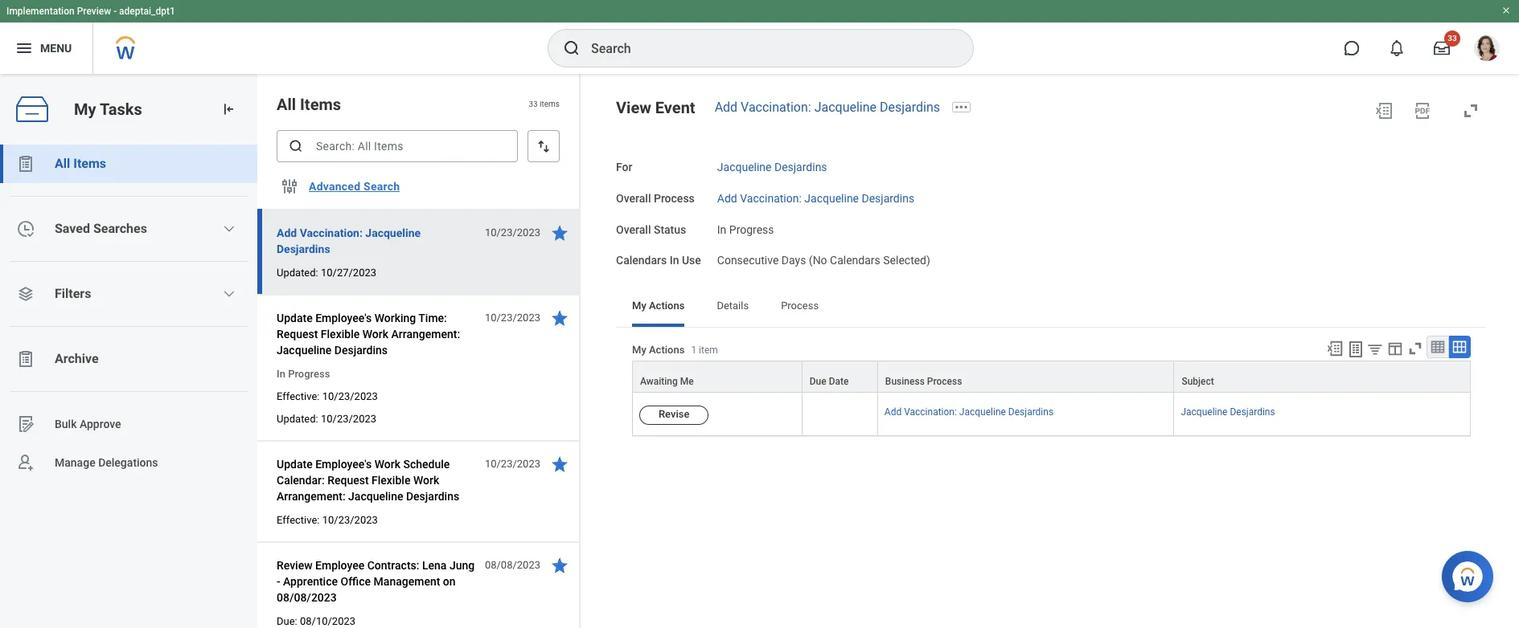 Task type: locate. For each thing, give the bounding box(es) containing it.
0 horizontal spatial jacqueline desjardins
[[717, 161, 827, 174]]

search image
[[562, 39, 581, 58], [288, 138, 304, 154]]

2 horizontal spatial process
[[927, 376, 962, 388]]

0 horizontal spatial flexible
[[321, 328, 360, 341]]

view event
[[616, 98, 695, 117]]

work down the schedule
[[413, 475, 439, 487]]

update inside update employee's work schedule calendar: request flexible work arrangement: jacqueline desjardins
[[277, 458, 313, 471]]

progress inside item list element
[[288, 368, 330, 380]]

clock check image
[[16, 220, 35, 239]]

progress up updated: 10/23/2023 on the left bottom of page
[[288, 368, 330, 380]]

1 vertical spatial 33
[[529, 100, 538, 109]]

progress inside overall status element
[[729, 223, 774, 236]]

manage delegations link
[[0, 444, 257, 483]]

33 inside item list element
[[529, 100, 538, 109]]

1 horizontal spatial in
[[670, 254, 679, 267]]

flexible down the schedule
[[372, 475, 411, 487]]

add vaccination: jacqueline desjardins inside revise row
[[885, 407, 1054, 418]]

vaccination: down business process
[[904, 407, 957, 418]]

saved searches button
[[0, 210, 257, 249]]

0 horizontal spatial jacqueline desjardins link
[[717, 158, 827, 174]]

1 horizontal spatial search image
[[562, 39, 581, 58]]

1 vertical spatial in
[[670, 254, 679, 267]]

request down updated: 10/27/2023 at top left
[[277, 328, 318, 341]]

-
[[114, 6, 117, 17], [277, 576, 280, 589]]

jacqueline desjardins link down subject
[[1181, 404, 1275, 418]]

0 vertical spatial actions
[[649, 300, 685, 312]]

- down review
[[277, 576, 280, 589]]

menu button
[[0, 23, 93, 74]]

33 items
[[529, 100, 560, 109]]

process
[[654, 192, 695, 205], [781, 300, 819, 312], [927, 376, 962, 388]]

all right transformation import 'icon'
[[277, 95, 296, 114]]

tab list
[[616, 289, 1487, 327]]

notifications large image
[[1389, 40, 1405, 56]]

star image for review employee contracts: lena jung - apprentice office management on 08/08/2023
[[550, 557, 569, 576]]

0 horizontal spatial -
[[114, 6, 117, 17]]

2 vertical spatial process
[[927, 376, 962, 388]]

effective: down calendar:
[[277, 515, 320, 527]]

my left tasks
[[74, 99, 96, 119]]

1 vertical spatial 08/08/2023
[[277, 592, 337, 605]]

2 star image from the top
[[550, 309, 569, 328]]

33 for 33 items
[[529, 100, 538, 109]]

1 updated: from the top
[[277, 267, 318, 279]]

updated: up calendar:
[[277, 413, 318, 425]]

0 vertical spatial in progress
[[717, 223, 774, 236]]

overall left status
[[616, 223, 651, 236]]

3 star image from the top
[[550, 455, 569, 475]]

1 update from the top
[[277, 312, 313, 325]]

1 horizontal spatial jacqueline desjardins
[[1181, 407, 1275, 418]]

request inside update employee's work schedule calendar: request flexible work arrangement: jacqueline desjardins
[[327, 475, 369, 487]]

jacqueline desjardins link
[[717, 158, 827, 174], [1181, 404, 1275, 418]]

1 horizontal spatial process
[[781, 300, 819, 312]]

1 vertical spatial jacqueline desjardins
[[1181, 407, 1275, 418]]

preview
[[77, 6, 111, 17]]

items inside button
[[73, 156, 106, 171]]

details
[[717, 300, 749, 312]]

0 vertical spatial search image
[[562, 39, 581, 58]]

calendars down overall status
[[616, 254, 667, 267]]

update down updated: 10/27/2023 at top left
[[277, 312, 313, 325]]

star image for add vaccination: jacqueline desjardins
[[550, 224, 569, 243]]

process for overall process
[[654, 192, 695, 205]]

list
[[0, 145, 257, 483]]

1 effective: 10/23/2023 from the top
[[277, 391, 378, 403]]

1 vertical spatial items
[[73, 156, 106, 171]]

employee's
[[315, 312, 372, 325], [315, 458, 372, 471]]

archive button
[[0, 340, 257, 379]]

0 vertical spatial 08/08/2023
[[485, 560, 540, 572]]

0 vertical spatial in
[[717, 223, 727, 236]]

0 vertical spatial all
[[277, 95, 296, 114]]

33 inside 'button'
[[1448, 34, 1457, 43]]

work left the schedule
[[375, 458, 401, 471]]

export to excel image for my actions
[[1326, 340, 1344, 358]]

in progress up updated: 10/23/2023 on the left bottom of page
[[277, 368, 330, 380]]

1 horizontal spatial calendars
[[830, 254, 880, 267]]

10/23/2023
[[485, 227, 540, 239], [485, 312, 540, 324], [322, 391, 378, 403], [321, 413, 376, 425], [485, 458, 540, 470], [322, 515, 378, 527]]

0 vertical spatial overall
[[616, 192, 651, 205]]

2 vertical spatial work
[[413, 475, 439, 487]]

0 vertical spatial -
[[114, 6, 117, 17]]

0 vertical spatial 33
[[1448, 34, 1457, 43]]

in up consecutive in the top of the page
[[717, 223, 727, 236]]

add down configure image
[[277, 227, 297, 240]]

update employee's work schedule calendar: request flexible work arrangement: jacqueline desjardins button
[[277, 455, 476, 507]]

manage delegations
[[55, 457, 158, 469]]

actions
[[649, 300, 685, 312], [649, 344, 685, 357]]

my
[[74, 99, 96, 119], [632, 300, 646, 312], [632, 344, 646, 357]]

apprentice
[[283, 576, 338, 589]]

management
[[374, 576, 440, 589]]

request
[[277, 328, 318, 341], [327, 475, 369, 487]]

0 vertical spatial effective: 10/23/2023
[[277, 391, 378, 403]]

1 vertical spatial my
[[632, 300, 646, 312]]

flexible
[[321, 328, 360, 341], [372, 475, 411, 487]]

1 vertical spatial -
[[277, 576, 280, 589]]

2 vertical spatial my
[[632, 344, 646, 357]]

days
[[782, 254, 806, 267]]

1 vertical spatial progress
[[288, 368, 330, 380]]

1 vertical spatial in progress
[[277, 368, 330, 380]]

calendars right (no
[[830, 254, 880, 267]]

calendars in use
[[616, 254, 701, 267]]

effective: 10/23/2023 up updated: 10/23/2023 on the left bottom of page
[[277, 391, 378, 403]]

2 actions from the top
[[649, 344, 685, 357]]

configure image
[[280, 177, 299, 196]]

0 vertical spatial flexible
[[321, 328, 360, 341]]

employee's inside update employee's work schedule calendar: request flexible work arrangement: jacqueline desjardins
[[315, 458, 372, 471]]

2 employee's from the top
[[315, 458, 372, 471]]

0 horizontal spatial all items
[[55, 156, 106, 171]]

1 horizontal spatial jacqueline desjardins link
[[1181, 404, 1275, 418]]

1 vertical spatial jacqueline desjardins link
[[1181, 404, 1275, 418]]

1 horizontal spatial export to excel image
[[1374, 101, 1394, 121]]

0 vertical spatial add vaccination: jacqueline desjardins link
[[715, 100, 940, 115]]

process down 'days'
[[781, 300, 819, 312]]

my up awaiting
[[632, 344, 646, 357]]

add vaccination: jacqueline desjardins link
[[715, 100, 940, 115], [717, 189, 915, 205], [885, 404, 1054, 418]]

export to excel image left view printable version (pdf) image
[[1374, 101, 1394, 121]]

1 vertical spatial updated:
[[277, 413, 318, 425]]

arrangement: down the time:
[[391, 328, 460, 341]]

jacqueline inside update employee's working time: request flexible work arrangement: jacqueline desjardins
[[277, 344, 332, 357]]

1 vertical spatial all items
[[55, 156, 106, 171]]

0 vertical spatial export to excel image
[[1374, 101, 1394, 121]]

jacqueline desjardins up overall status element
[[717, 161, 827, 174]]

fullscreen image
[[1407, 340, 1424, 358]]

1 actions from the top
[[649, 300, 685, 312]]

2 effective: 10/23/2023 from the top
[[277, 515, 378, 527]]

all
[[277, 95, 296, 114], [55, 156, 70, 171]]

0 horizontal spatial in progress
[[277, 368, 330, 380]]

0 vertical spatial jacqueline desjardins
[[717, 161, 827, 174]]

jung
[[449, 560, 475, 573]]

in progress
[[717, 223, 774, 236], [277, 368, 330, 380]]

1 vertical spatial search image
[[288, 138, 304, 154]]

33 left items
[[529, 100, 538, 109]]

export to excel image left "export to worksheets" image
[[1326, 340, 1344, 358]]

add for add vaccination: jacqueline desjardins link inside the revise row
[[885, 407, 902, 418]]

1 vertical spatial update
[[277, 458, 313, 471]]

actions up my actions 1 item
[[649, 300, 685, 312]]

0 horizontal spatial process
[[654, 192, 695, 205]]

my tasks element
[[0, 74, 257, 629]]

update for update employee's working time: request flexible work arrangement: jacqueline desjardins
[[277, 312, 313, 325]]

1 vertical spatial export to excel image
[[1326, 340, 1344, 358]]

1 vertical spatial employee's
[[315, 458, 372, 471]]

due date
[[810, 376, 849, 388]]

toolbar
[[1319, 336, 1471, 361]]

work
[[362, 328, 388, 341], [375, 458, 401, 471], [413, 475, 439, 487]]

1 overall from the top
[[616, 192, 651, 205]]

2 vertical spatial add vaccination: jacqueline desjardins link
[[885, 404, 1054, 418]]

1 vertical spatial all
[[55, 156, 70, 171]]

overall down for
[[616, 192, 651, 205]]

jacqueline desjardins for the jacqueline desjardins link inside the revise row
[[1181, 407, 1275, 418]]

export to excel image for view event
[[1374, 101, 1394, 121]]

1 vertical spatial arrangement:
[[277, 491, 346, 503]]

user plus image
[[16, 454, 35, 473]]

update employee's work schedule calendar: request flexible work arrangement: jacqueline desjardins
[[277, 458, 459, 503]]

employee's inside update employee's working time: request flexible work arrangement: jacqueline desjardins
[[315, 312, 372, 325]]

process up status
[[654, 192, 695, 205]]

event
[[655, 98, 695, 117]]

0 horizontal spatial calendars
[[616, 254, 667, 267]]

add right event
[[715, 100, 738, 115]]

jacqueline desjardins for the jacqueline desjardins link to the top
[[717, 161, 827, 174]]

add for event's add vaccination: jacqueline desjardins link
[[715, 100, 738, 115]]

0 vertical spatial process
[[654, 192, 695, 205]]

2 overall from the top
[[616, 223, 651, 236]]

employee's down 10/27/2023
[[315, 312, 372, 325]]

1 horizontal spatial -
[[277, 576, 280, 589]]

jacqueline desjardins inside revise row
[[1181, 407, 1275, 418]]

export to excel image
[[1374, 101, 1394, 121], [1326, 340, 1344, 358]]

inbox large image
[[1434, 40, 1450, 56]]

08/08/2023 right jung
[[485, 560, 540, 572]]

row
[[632, 361, 1471, 393]]

adeptai_dpt1
[[119, 6, 175, 17]]

add vaccination: jacqueline desjardins link for process
[[717, 189, 915, 205]]

33
[[1448, 34, 1457, 43], [529, 100, 538, 109]]

0 horizontal spatial request
[[277, 328, 318, 341]]

1 horizontal spatial request
[[327, 475, 369, 487]]

08/08/2023
[[485, 560, 540, 572], [277, 592, 337, 605]]

desjardins inside update employee's work schedule calendar: request flexible work arrangement: jacqueline desjardins
[[406, 491, 459, 503]]

consecutive days (no calendars selected)
[[717, 254, 930, 267]]

jacqueline inside update employee's work schedule calendar: request flexible work arrangement: jacqueline desjardins
[[348, 491, 403, 503]]

vaccination: down the search workday search box
[[741, 100, 811, 115]]

1 horizontal spatial 33
[[1448, 34, 1457, 43]]

- right preview
[[114, 6, 117, 17]]

overall status element
[[717, 214, 774, 237]]

arrangement: down calendar:
[[277, 491, 346, 503]]

add up overall status element
[[717, 192, 737, 205]]

update inside update employee's working time: request flexible work arrangement: jacqueline desjardins
[[277, 312, 313, 325]]

overall
[[616, 192, 651, 205], [616, 223, 651, 236]]

1 employee's from the top
[[315, 312, 372, 325]]

flexible down 10/27/2023
[[321, 328, 360, 341]]

0 vertical spatial employee's
[[315, 312, 372, 325]]

1 horizontal spatial arrangement:
[[391, 328, 460, 341]]

4 star image from the top
[[550, 557, 569, 576]]

0 horizontal spatial all
[[55, 156, 70, 171]]

all items inside item list element
[[277, 95, 341, 114]]

use
[[682, 254, 701, 267]]

2 horizontal spatial in
[[717, 223, 727, 236]]

my down the calendars in use
[[632, 300, 646, 312]]

jacqueline desjardins down subject
[[1181, 407, 1275, 418]]

add inside revise row
[[885, 407, 902, 418]]

1 horizontal spatial progress
[[729, 223, 774, 236]]

08/08/2023 down apprentice
[[277, 592, 337, 605]]

2 update from the top
[[277, 458, 313, 471]]

0 horizontal spatial arrangement:
[[277, 491, 346, 503]]

1 vertical spatial request
[[327, 475, 369, 487]]

process for business process
[[927, 376, 962, 388]]

review
[[277, 560, 313, 573]]

process inside popup button
[[927, 376, 962, 388]]

1 vertical spatial actions
[[649, 344, 685, 357]]

0 vertical spatial items
[[300, 95, 341, 114]]

0 vertical spatial all items
[[277, 95, 341, 114]]

progress
[[729, 223, 774, 236], [288, 368, 330, 380]]

1 horizontal spatial all items
[[277, 95, 341, 114]]

calendars
[[616, 254, 667, 267], [830, 254, 880, 267]]

menu banner
[[0, 0, 1519, 74]]

1 horizontal spatial items
[[300, 95, 341, 114]]

2 calendars from the left
[[830, 254, 880, 267]]

0 horizontal spatial items
[[73, 156, 106, 171]]

process right business
[[927, 376, 962, 388]]

fullscreen image
[[1461, 101, 1481, 121]]

actions left 1
[[649, 344, 685, 357]]

all right clipboard icon
[[55, 156, 70, 171]]

jacqueline desjardins link inside revise row
[[1181, 404, 1275, 418]]

add vaccination: jacqueline desjardins link inside revise row
[[885, 404, 1054, 418]]

desjardins
[[880, 100, 940, 115], [774, 161, 827, 174], [862, 192, 915, 205], [277, 243, 330, 256], [334, 344, 388, 357], [1008, 407, 1054, 418], [1230, 407, 1275, 418], [406, 491, 459, 503]]

in inside overall status element
[[717, 223, 727, 236]]

0 horizontal spatial search image
[[288, 138, 304, 154]]

update for update employee's work schedule calendar: request flexible work arrangement: jacqueline desjardins
[[277, 458, 313, 471]]

1 vertical spatial effective:
[[277, 515, 320, 527]]

overall for overall process
[[616, 192, 651, 205]]

0 vertical spatial update
[[277, 312, 313, 325]]

effective: 10/23/2023
[[277, 391, 378, 403], [277, 515, 378, 527]]

on
[[443, 576, 456, 589]]

implementation preview -   adeptai_dpt1
[[6, 6, 175, 17]]

jacqueline desjardins
[[717, 161, 827, 174], [1181, 407, 1275, 418]]

items inside item list element
[[300, 95, 341, 114]]

star image
[[550, 224, 569, 243], [550, 309, 569, 328], [550, 455, 569, 475], [550, 557, 569, 576]]

jacqueline
[[814, 100, 877, 115], [717, 161, 772, 174], [804, 192, 859, 205], [365, 227, 421, 240], [277, 344, 332, 357], [959, 407, 1006, 418], [1181, 407, 1228, 418], [348, 491, 403, 503]]

0 vertical spatial progress
[[729, 223, 774, 236]]

0 vertical spatial my
[[74, 99, 96, 119]]

0 horizontal spatial in
[[277, 368, 285, 380]]

arrangement:
[[391, 328, 460, 341], [277, 491, 346, 503]]

click to view/edit grid preferences image
[[1387, 340, 1404, 358]]

effective: 10/23/2023 up 'employee'
[[277, 515, 378, 527]]

1 vertical spatial overall
[[616, 223, 651, 236]]

1 vertical spatial add vaccination: jacqueline desjardins link
[[717, 189, 915, 205]]

revise button
[[639, 406, 709, 426]]

2 updated: from the top
[[277, 413, 318, 425]]

updated:
[[277, 267, 318, 279], [277, 413, 318, 425]]

business process button
[[878, 362, 1174, 393]]

updated: for updated: 10/27/2023
[[277, 267, 318, 279]]

revise row
[[632, 393, 1471, 437]]

in progress up consecutive in the top of the page
[[717, 223, 774, 236]]

0 horizontal spatial export to excel image
[[1326, 340, 1344, 358]]

1 horizontal spatial flexible
[[372, 475, 411, 487]]

add down business
[[885, 407, 902, 418]]

request right calendar:
[[327, 475, 369, 487]]

list containing all items
[[0, 145, 257, 483]]

add vaccination: jacqueline desjardins for event's add vaccination: jacqueline desjardins link
[[715, 100, 940, 115]]

1 vertical spatial work
[[375, 458, 401, 471]]

1 vertical spatial effective: 10/23/2023
[[277, 515, 378, 527]]

0 horizontal spatial progress
[[288, 368, 330, 380]]

in
[[717, 223, 727, 236], [670, 254, 679, 267], [277, 368, 285, 380]]

updated: left 10/27/2023
[[277, 267, 318, 279]]

cell
[[802, 393, 878, 437]]

1 star image from the top
[[550, 224, 569, 243]]

1 horizontal spatial all
[[277, 95, 296, 114]]

flexible inside update employee's working time: request flexible work arrangement: jacqueline desjardins
[[321, 328, 360, 341]]

update up calendar:
[[277, 458, 313, 471]]

employee
[[315, 560, 365, 573]]

vaccination:
[[741, 100, 811, 115], [740, 192, 802, 205], [300, 227, 363, 240], [904, 407, 957, 418]]

update
[[277, 312, 313, 325], [277, 458, 313, 471]]

progress up consecutive in the top of the page
[[729, 223, 774, 236]]

jacqueline desjardins link up overall status element
[[717, 158, 827, 174]]

effective:
[[277, 391, 320, 403], [277, 515, 320, 527]]

clipboard image
[[16, 350, 35, 369]]

my inside tab list
[[632, 300, 646, 312]]

add vaccination: jacqueline desjardins for add vaccination: jacqueline desjardins link for process
[[717, 192, 915, 205]]

vaccination: up updated: 10/27/2023 at top left
[[300, 227, 363, 240]]

0 vertical spatial updated:
[[277, 267, 318, 279]]

Search: All Items text field
[[277, 130, 518, 162]]

0 vertical spatial arrangement:
[[391, 328, 460, 341]]

2 vertical spatial in
[[277, 368, 285, 380]]

effective: up updated: 10/23/2023 on the left bottom of page
[[277, 391, 320, 403]]

1 horizontal spatial in progress
[[717, 223, 774, 236]]

in left use
[[670, 254, 679, 267]]

0 horizontal spatial 33
[[529, 100, 538, 109]]

33 left profile logan mcneil icon
[[1448, 34, 1457, 43]]

in progress inside item list element
[[277, 368, 330, 380]]

0 vertical spatial request
[[277, 328, 318, 341]]

1 vertical spatial flexible
[[372, 475, 411, 487]]

33 button
[[1424, 31, 1461, 66]]

0 vertical spatial work
[[362, 328, 388, 341]]

all inside item list element
[[277, 95, 296, 114]]

my for my tasks
[[74, 99, 96, 119]]

menu
[[40, 42, 72, 54]]

updated: for updated: 10/23/2023
[[277, 413, 318, 425]]

work down working
[[362, 328, 388, 341]]

0 vertical spatial effective:
[[277, 391, 320, 403]]

sort image
[[536, 138, 552, 154]]

due date button
[[802, 362, 877, 393]]

employee's up calendar:
[[315, 458, 372, 471]]

subject button
[[1175, 362, 1470, 393]]

0 horizontal spatial 08/08/2023
[[277, 592, 337, 605]]

consecutive
[[717, 254, 779, 267]]

in up updated: 10/23/2023 on the left bottom of page
[[277, 368, 285, 380]]

33 for 33
[[1448, 34, 1457, 43]]



Task type: describe. For each thing, give the bounding box(es) containing it.
working
[[375, 312, 416, 325]]

close environment banner image
[[1502, 6, 1511, 15]]

my actions 1 item
[[632, 344, 718, 357]]

1 effective: from the top
[[277, 391, 320, 403]]

review employee contracts: lena jung - apprentice office management on 08/08/2023
[[277, 560, 475, 605]]

add inside add vaccination: jacqueline desjardins
[[277, 227, 297, 240]]

contracts:
[[367, 560, 419, 573]]

subject
[[1182, 376, 1214, 388]]

my tasks
[[74, 99, 142, 119]]

2 effective: from the top
[[277, 515, 320, 527]]

tasks
[[100, 99, 142, 119]]

approve
[[80, 418, 121, 431]]

vaccination: inside button
[[300, 227, 363, 240]]

item
[[699, 345, 718, 357]]

justify image
[[14, 39, 34, 58]]

selected)
[[883, 254, 930, 267]]

tab list containing my actions
[[616, 289, 1487, 327]]

awaiting me button
[[633, 362, 802, 393]]

updated: 10/27/2023
[[277, 267, 376, 279]]

revise
[[659, 409, 690, 421]]

status
[[654, 223, 686, 236]]

overall process
[[616, 192, 695, 205]]

overall for overall status
[[616, 223, 651, 236]]

updated: 10/23/2023
[[277, 413, 376, 425]]

archive
[[55, 351, 99, 367]]

08/08/2023 inside review employee contracts: lena jung - apprentice office management on 08/08/2023
[[277, 592, 337, 605]]

advanced
[[309, 180, 361, 193]]

lena
[[422, 560, 447, 573]]

all inside button
[[55, 156, 70, 171]]

1 horizontal spatial 08/08/2023
[[485, 560, 540, 572]]

star image for update employee's working time: request flexible work arrangement: jacqueline desjardins
[[550, 309, 569, 328]]

request inside update employee's working time: request flexible work arrangement: jacqueline desjardins
[[277, 328, 318, 341]]

manage
[[55, 457, 95, 469]]

transformation import image
[[220, 101, 236, 117]]

saved searches
[[55, 221, 147, 236]]

arrangement: inside update employee's work schedule calendar: request flexible work arrangement: jacqueline desjardins
[[277, 491, 346, 503]]

add for add vaccination: jacqueline desjardins link for process
[[717, 192, 737, 205]]

me
[[680, 376, 694, 388]]

08/10/2023
[[300, 616, 356, 628]]

item list element
[[257, 74, 581, 629]]

bulk approve
[[55, 418, 121, 431]]

review employee contracts: lena jung - apprentice office management on 08/08/2023 button
[[277, 557, 476, 608]]

bulk approve link
[[0, 405, 257, 444]]

implementation
[[6, 6, 75, 17]]

add vaccination: jacqueline desjardins for add vaccination: jacqueline desjardins link inside the revise row
[[885, 407, 1054, 418]]

search
[[364, 180, 400, 193]]

chevron down image
[[223, 288, 236, 301]]

view printable version (pdf) image
[[1413, 101, 1432, 121]]

view
[[616, 98, 651, 117]]

export to worksheets image
[[1346, 340, 1366, 359]]

0 vertical spatial jacqueline desjardins link
[[717, 158, 827, 174]]

due
[[810, 376, 827, 388]]

add vaccination: jacqueline desjardins inside button
[[277, 227, 421, 256]]

overall status
[[616, 223, 686, 236]]

- inside menu banner
[[114, 6, 117, 17]]

date
[[829, 376, 849, 388]]

filters button
[[0, 275, 257, 314]]

vaccination: up overall status element
[[740, 192, 802, 205]]

vaccination: inside revise row
[[904, 407, 957, 418]]

perspective image
[[16, 285, 35, 304]]

arrangement: inside update employee's working time: request flexible work arrangement: jacqueline desjardins
[[391, 328, 460, 341]]

update employee's working time: request flexible work arrangement: jacqueline desjardins
[[277, 312, 460, 357]]

actions for my actions
[[649, 300, 685, 312]]

work inside update employee's working time: request flexible work arrangement: jacqueline desjardins
[[362, 328, 388, 341]]

time:
[[418, 312, 447, 325]]

update employee's working time: request flexible work arrangement: jacqueline desjardins button
[[277, 309, 476, 360]]

bulk
[[55, 418, 77, 431]]

add vaccination: jacqueline desjardins link for event
[[715, 100, 940, 115]]

expand table image
[[1452, 339, 1468, 355]]

star image for update employee's work schedule calendar: request flexible work arrangement: jacqueline desjardins
[[550, 455, 569, 475]]

advanced search
[[309, 180, 400, 193]]

my actions
[[632, 300, 685, 312]]

my for my actions
[[632, 300, 646, 312]]

employee's for request
[[315, 458, 372, 471]]

table image
[[1430, 339, 1446, 355]]

items
[[540, 100, 560, 109]]

clipboard image
[[16, 154, 35, 174]]

advanced search button
[[302, 170, 406, 203]]

business process
[[885, 376, 962, 388]]

saved
[[55, 221, 90, 236]]

actions for my actions 1 item
[[649, 344, 685, 357]]

searches
[[93, 221, 147, 236]]

all items button
[[0, 145, 257, 183]]

- inside review employee contracts: lena jung - apprentice office management on 08/08/2023
[[277, 576, 280, 589]]

business
[[885, 376, 925, 388]]

chevron down image
[[223, 223, 236, 236]]

row containing awaiting me
[[632, 361, 1471, 393]]

select to filter grid data image
[[1366, 341, 1384, 358]]

profile logan mcneil image
[[1474, 35, 1500, 64]]

10/27/2023
[[321, 267, 376, 279]]

in inside item list element
[[277, 368, 285, 380]]

add vaccination: jacqueline desjardins button
[[277, 224, 476, 259]]

calendar:
[[277, 475, 325, 487]]

calendars in use element
[[717, 245, 930, 269]]

awaiting
[[640, 376, 678, 388]]

delegations
[[98, 457, 158, 469]]

1
[[691, 345, 697, 357]]

rename image
[[16, 415, 35, 434]]

Search Workday  search field
[[591, 31, 940, 66]]

for
[[616, 161, 633, 174]]

employee's for flexible
[[315, 312, 372, 325]]

desjardins inside update employee's working time: request flexible work arrangement: jacqueline desjardins
[[334, 344, 388, 357]]

filters
[[55, 286, 91, 302]]

awaiting me
[[640, 376, 694, 388]]

schedule
[[403, 458, 450, 471]]

all items inside button
[[55, 156, 106, 171]]

(no
[[809, 254, 827, 267]]

due:
[[277, 616, 297, 628]]

1 calendars from the left
[[616, 254, 667, 267]]

flexible inside update employee's work schedule calendar: request flexible work arrangement: jacqueline desjardins
[[372, 475, 411, 487]]

due: 08/10/2023
[[277, 616, 356, 628]]

office
[[341, 576, 371, 589]]

1 vertical spatial process
[[781, 300, 819, 312]]



Task type: vqa. For each thing, say whether or not it's contained in the screenshot.
Work
yes



